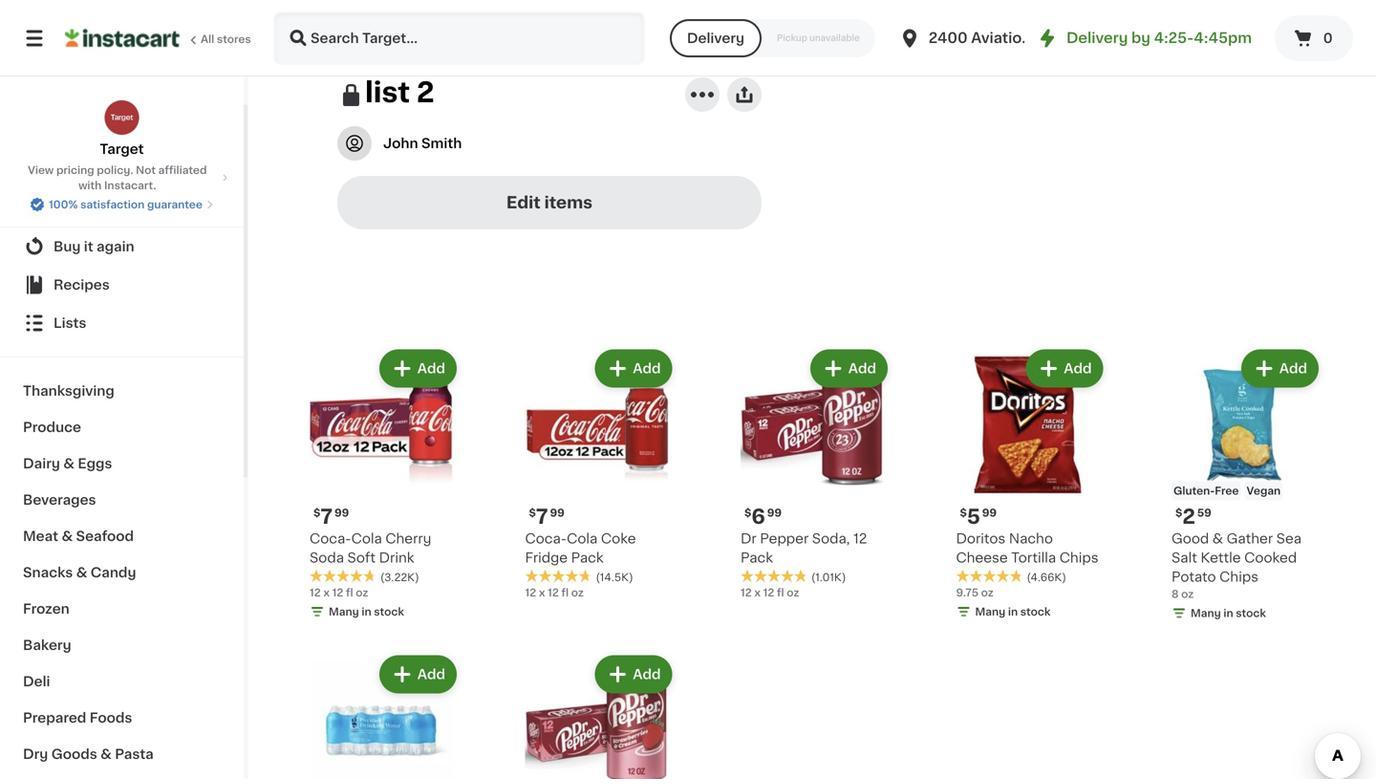 Task type: vqa. For each thing, say whether or not it's contained in the screenshot.
'Wick' to the left
no



Task type: locate. For each thing, give the bounding box(es) containing it.
pack up (14.5k)
[[571, 551, 604, 564]]

0 horizontal spatial $ 7 99
[[314, 507, 349, 527]]

2 horizontal spatial stock
[[1236, 608, 1267, 618]]

99 inside $ 5 99
[[983, 507, 997, 518]]

$ for coca-cola coke fridge pack
[[529, 507, 536, 518]]

fl down the soft
[[346, 587, 353, 598]]

x down "fridge"
[[539, 587, 545, 598]]

kettle
[[1201, 551, 1241, 564]]

0 horizontal spatial stock
[[374, 606, 404, 617]]

1 horizontal spatial x
[[539, 587, 545, 598]]

0 horizontal spatial pack
[[571, 551, 604, 564]]

cola for pack
[[567, 532, 598, 545]]

1 horizontal spatial 12 x 12 fl oz
[[525, 587, 584, 598]]

1 $ from the left
[[314, 507, 321, 518]]

delivery by 4:25-4:45pm
[[1067, 31, 1252, 45]]

gluten-
[[1174, 486, 1215, 496]]

produce link
[[11, 409, 232, 445]]

satisfaction
[[80, 199, 145, 210]]

candy
[[91, 566, 136, 579]]

99 for dr pepper soda, 12 pack
[[767, 507, 782, 518]]

1 horizontal spatial in
[[1008, 606, 1018, 617]]

add button for dr pepper soda, 12 pack
[[812, 351, 886, 386]]

by
[[1132, 31, 1151, 45]]

1 horizontal spatial fl
[[562, 587, 569, 598]]

many in stock down (3.22k)
[[329, 606, 404, 617]]

& left candy
[[76, 566, 87, 579]]

59
[[1198, 507, 1212, 518]]

99 for coca-cola cherry soda soft drink
[[335, 507, 349, 518]]

pack for 7
[[571, 551, 604, 564]]

(1.01k)
[[812, 572, 846, 583]]

shop link
[[11, 189, 232, 228]]

99 right 6
[[767, 507, 782, 518]]

cola up the soft
[[351, 532, 382, 545]]

1 horizontal spatial many in stock
[[976, 606, 1051, 617]]

delivery inside 'button'
[[687, 32, 745, 45]]

free
[[1215, 486, 1239, 496]]

in down good & gather sea salt kettle cooked potato chips 8 oz
[[1224, 608, 1234, 618]]

12 x 12 fl oz
[[310, 587, 368, 598], [525, 587, 584, 598], [741, 587, 800, 598]]

0 horizontal spatial many
[[329, 606, 359, 617]]

gather
[[1227, 532, 1273, 545]]

deli
[[23, 675, 50, 688]]

dry
[[23, 748, 48, 761]]

3 99 from the left
[[767, 507, 782, 518]]

nacho
[[1009, 532, 1053, 545]]

in for 7
[[362, 606, 371, 617]]

dr right aviation
[[1035, 31, 1053, 45]]

fl down the dr pepper soda, 12 pack
[[777, 587, 784, 598]]

many down 9.75 oz
[[976, 606, 1006, 617]]

99
[[335, 507, 349, 518], [550, 507, 565, 518], [767, 507, 782, 518], [983, 507, 997, 518]]

1 horizontal spatial delivery
[[1067, 31, 1128, 45]]

7 for coca-cola cherry soda soft drink
[[321, 507, 333, 527]]

1 coca- from the left
[[310, 532, 351, 545]]

$ inside $ 2 59
[[1176, 507, 1183, 518]]

& up kettle
[[1213, 532, 1224, 545]]

7 up "fridge"
[[536, 507, 548, 527]]

99 up coca-cola coke fridge pack at bottom left
[[550, 507, 565, 518]]

dr inside '2400 aviation dr' popup button
[[1035, 31, 1053, 45]]

dairy & eggs link
[[11, 445, 232, 482]]

0 horizontal spatial fl
[[346, 587, 353, 598]]

tortilla
[[1012, 551, 1057, 564]]

1 horizontal spatial 2
[[1183, 507, 1196, 527]]

stock down good & gather sea salt kettle cooked potato chips 8 oz
[[1236, 608, 1267, 618]]

oz inside good & gather sea salt kettle cooked potato chips 8 oz
[[1182, 589, 1194, 599]]

sea
[[1277, 532, 1302, 545]]

delivery
[[1067, 31, 1128, 45], [687, 32, 745, 45]]

pricing
[[56, 165, 94, 175]]

chips inside good & gather sea salt kettle cooked potato chips 8 oz
[[1220, 570, 1259, 583]]

99 up coca-cola cherry soda soft drink
[[335, 507, 349, 518]]

1 x from the left
[[323, 587, 330, 598]]

$ for doritos nacho cheese tortilla chips
[[960, 507, 967, 518]]

coca- up soda in the bottom of the page
[[310, 532, 351, 545]]

add button for good & gather sea salt kettle cooked potato chips
[[1243, 351, 1317, 386]]

1 horizontal spatial chips
[[1220, 570, 1259, 583]]

coca- inside coca-cola coke fridge pack
[[525, 532, 567, 545]]

& left eggs
[[63, 457, 75, 470]]

1 7 from the left
[[321, 507, 333, 527]]

in down the soft
[[362, 606, 371, 617]]

many down potato
[[1191, 608, 1221, 618]]

beverages link
[[11, 482, 232, 518]]

1 horizontal spatial dr
[[1035, 31, 1053, 45]]

cooked
[[1245, 551, 1297, 564]]

many for 5
[[976, 606, 1006, 617]]

in
[[362, 606, 371, 617], [1008, 606, 1018, 617], [1224, 608, 1234, 618]]

2 x from the left
[[539, 587, 545, 598]]

1 horizontal spatial cola
[[567, 532, 598, 545]]

2 right list
[[417, 79, 435, 106]]

None search field
[[273, 11, 645, 65]]

(3.22k)
[[380, 572, 419, 583]]

cola inside coca-cola cherry soda soft drink
[[351, 532, 382, 545]]

2 horizontal spatial fl
[[777, 587, 784, 598]]

& inside good & gather sea salt kettle cooked potato chips 8 oz
[[1213, 532, 1224, 545]]

coca- inside coca-cola cherry soda soft drink
[[310, 532, 351, 545]]

dr inside the dr pepper soda, 12 pack
[[741, 532, 757, 545]]

add for dr pepper soda, 12 pack
[[849, 362, 877, 375]]

$
[[314, 507, 321, 518], [529, 507, 536, 518], [745, 507, 752, 518], [960, 507, 967, 518], [1176, 507, 1183, 518]]

2 horizontal spatial 12 x 12 fl oz
[[741, 587, 800, 598]]

add button for coca-cola cherry soda soft drink
[[381, 351, 455, 386]]

chips down kettle
[[1220, 570, 1259, 583]]

$ 7 99 up "fridge"
[[529, 507, 565, 527]]

oz for soda
[[356, 587, 368, 598]]

snacks
[[23, 566, 73, 579]]

salt
[[1172, 551, 1198, 564]]

service type group
[[670, 19, 875, 57]]

$ 7 99 for coca-cola coke fridge pack
[[529, 507, 565, 527]]

0 horizontal spatial dr
[[741, 532, 757, 545]]

coca- up "fridge"
[[525, 532, 567, 545]]

1 horizontal spatial $ 7 99
[[529, 507, 565, 527]]

john smith
[[383, 137, 462, 150]]

snacks & candy
[[23, 566, 136, 579]]

99 for doritos nacho cheese tortilla chips
[[983, 507, 997, 518]]

deli link
[[11, 663, 232, 700]]

dr pepper soda, 12 pack
[[741, 532, 867, 564]]

7 up soda in the bottom of the page
[[321, 507, 333, 527]]

0 horizontal spatial x
[[323, 587, 330, 598]]

1 pack from the left
[[571, 551, 604, 564]]

99 right 5 at the bottom right of page
[[983, 507, 997, 518]]

2 7 from the left
[[536, 507, 548, 527]]

product group containing 5
[[949, 345, 1107, 640]]

$ inside $ 6 99
[[745, 507, 752, 518]]

0 vertical spatial 2
[[417, 79, 435, 106]]

soft
[[348, 551, 376, 564]]

aviation
[[972, 31, 1031, 45]]

oz
[[356, 587, 368, 598], [571, 587, 584, 598], [787, 587, 800, 598], [981, 587, 994, 598], [1182, 589, 1194, 599]]

7 for coca-cola coke fridge pack
[[536, 507, 548, 527]]

1 vertical spatial chips
[[1220, 570, 1259, 583]]

0 horizontal spatial in
[[362, 606, 371, 617]]

1 12 x 12 fl oz from the left
[[310, 587, 368, 598]]

oz down the dr pepper soda, 12 pack
[[787, 587, 800, 598]]

1 horizontal spatial stock
[[1021, 606, 1051, 617]]

1 99 from the left
[[335, 507, 349, 518]]

1 horizontal spatial 7
[[536, 507, 548, 527]]

1 horizontal spatial coca-
[[525, 532, 567, 545]]

dairy & eggs
[[23, 457, 112, 470]]

2 $ 7 99 from the left
[[529, 507, 565, 527]]

2 horizontal spatial in
[[1224, 608, 1234, 618]]

2 horizontal spatial many
[[1191, 608, 1221, 618]]

7
[[321, 507, 333, 527], [536, 507, 548, 527]]

x for dr pepper soda, 12 pack
[[755, 587, 761, 598]]

in down tortilla
[[1008, 606, 1018, 617]]

cola
[[351, 532, 382, 545], [567, 532, 598, 545]]

add for coca-cola coke fridge pack
[[633, 362, 661, 375]]

0 horizontal spatial many in stock
[[329, 606, 404, 617]]

x down soda in the bottom of the page
[[323, 587, 330, 598]]

&
[[63, 457, 75, 470], [62, 530, 73, 543], [1213, 532, 1224, 545], [76, 566, 87, 579], [101, 748, 112, 761]]

1 vertical spatial dr
[[741, 532, 757, 545]]

1 cola from the left
[[351, 532, 382, 545]]

12 x 12 fl oz down soda in the bottom of the page
[[310, 587, 368, 598]]

fridge
[[525, 551, 568, 564]]

0 horizontal spatial 12 x 12 fl oz
[[310, 587, 368, 598]]

0 horizontal spatial coca-
[[310, 532, 351, 545]]

many down soda in the bottom of the page
[[329, 606, 359, 617]]

drink
[[379, 551, 414, 564]]

2 fl from the left
[[562, 587, 569, 598]]

fl down "fridge"
[[562, 587, 569, 598]]

oz for fridge
[[571, 587, 584, 598]]

0 vertical spatial dr
[[1035, 31, 1053, 45]]

0 vertical spatial chips
[[1060, 551, 1099, 564]]

0 horizontal spatial cola
[[351, 532, 382, 545]]

2400
[[929, 31, 968, 45]]

product group containing 6
[[733, 345, 892, 640]]

oz right 8
[[1182, 589, 1194, 599]]

12 x 12 fl oz down pepper
[[741, 587, 800, 598]]

0 horizontal spatial 2
[[417, 79, 435, 106]]

stock down (3.22k)
[[374, 606, 404, 617]]

produce
[[23, 421, 81, 434]]

potato
[[1172, 570, 1217, 583]]

6
[[752, 507, 765, 527]]

3 fl from the left
[[777, 587, 784, 598]]

with
[[78, 180, 102, 191]]

2 12 x 12 fl oz from the left
[[525, 587, 584, 598]]

$ up soda in the bottom of the page
[[314, 507, 321, 518]]

pepper
[[760, 532, 809, 545]]

dry goods & pasta link
[[11, 736, 232, 772]]

stock for 7
[[374, 606, 404, 617]]

$ up "fridge"
[[529, 507, 536, 518]]

1 horizontal spatial pack
[[741, 551, 773, 564]]

fl inside product group
[[777, 587, 784, 598]]

stock down (4.66k)
[[1021, 606, 1051, 617]]

pack down pepper
[[741, 551, 773, 564]]

★★★★★
[[310, 569, 377, 583], [310, 569, 377, 583], [525, 569, 592, 583], [525, 569, 592, 583], [741, 569, 808, 583], [741, 569, 808, 583], [956, 569, 1023, 583], [956, 569, 1023, 583]]

4 $ from the left
[[960, 507, 967, 518]]

many in stock down 9.75 oz
[[976, 606, 1051, 617]]

3 $ from the left
[[745, 507, 752, 518]]

1 vertical spatial 2
[[1183, 507, 1196, 527]]

chips
[[1060, 551, 1099, 564], [1220, 570, 1259, 583]]

x down pepper
[[755, 587, 761, 598]]

4 99 from the left
[[983, 507, 997, 518]]

2 pack from the left
[[741, 551, 773, 564]]

x
[[323, 587, 330, 598], [539, 587, 545, 598], [755, 587, 761, 598]]

coca-cola coke fridge pack
[[525, 532, 636, 564]]

2 $ from the left
[[529, 507, 536, 518]]

2 cola from the left
[[567, 532, 598, 545]]

prepared foods link
[[11, 700, 232, 736]]

x for coca-cola coke fridge pack
[[539, 587, 545, 598]]

oz down coca-cola coke fridge pack at bottom left
[[571, 587, 584, 598]]

5 $ from the left
[[1176, 507, 1183, 518]]

5
[[967, 507, 981, 527]]

stock
[[374, 606, 404, 617], [1021, 606, 1051, 617], [1236, 608, 1267, 618]]

& left the pasta
[[101, 748, 112, 761]]

chips up (4.66k)
[[1060, 551, 1099, 564]]

many
[[329, 606, 359, 617], [976, 606, 1006, 617], [1191, 608, 1221, 618]]

$ up the dr pepper soda, 12 pack
[[745, 507, 752, 518]]

delivery button
[[670, 19, 762, 57]]

1 fl from the left
[[346, 587, 353, 598]]

3 x from the left
[[755, 587, 761, 598]]

cola left coke
[[567, 532, 598, 545]]

meat & seafood link
[[11, 518, 232, 554]]

99 inside $ 6 99
[[767, 507, 782, 518]]

many in stock down good & gather sea salt kettle cooked potato chips 8 oz
[[1191, 608, 1267, 618]]

100% satisfaction guarantee
[[49, 199, 203, 210]]

8
[[1172, 589, 1179, 599]]

cola inside coca-cola coke fridge pack
[[567, 532, 598, 545]]

pack inside coca-cola coke fridge pack
[[571, 551, 604, 564]]

pack inside the dr pepper soda, 12 pack
[[741, 551, 773, 564]]

2400 aviation dr
[[929, 31, 1053, 45]]

3 12 x 12 fl oz from the left
[[741, 587, 800, 598]]

add for good & gather sea salt kettle cooked potato chips
[[1280, 362, 1308, 375]]

recipes link
[[11, 266, 232, 304]]

oz down the soft
[[356, 587, 368, 598]]

& right meat
[[62, 530, 73, 543]]

2 99 from the left
[[550, 507, 565, 518]]

$ left 59
[[1176, 507, 1183, 518]]

1 $ 7 99 from the left
[[314, 507, 349, 527]]

2 for list
[[417, 79, 435, 106]]

$ inside $ 5 99
[[960, 507, 967, 518]]

0 horizontal spatial 7
[[321, 507, 333, 527]]

2 horizontal spatial x
[[755, 587, 761, 598]]

0 horizontal spatial chips
[[1060, 551, 1099, 564]]

12 x 12 fl oz down "fridge"
[[525, 587, 584, 598]]

product group
[[302, 345, 461, 640], [518, 345, 676, 640], [733, 345, 892, 640], [949, 345, 1107, 640], [1164, 345, 1323, 640], [302, 651, 461, 779], [518, 651, 676, 779]]

dry goods & pasta
[[23, 748, 154, 761]]

bakery
[[23, 639, 71, 652]]

0 horizontal spatial delivery
[[687, 32, 745, 45]]

1 horizontal spatial many
[[976, 606, 1006, 617]]

smith
[[422, 137, 462, 150]]

2 left 59
[[1183, 507, 1196, 527]]

2 coca- from the left
[[525, 532, 567, 545]]

$ up doritos
[[960, 507, 967, 518]]

dr down 6
[[741, 532, 757, 545]]

many in stock
[[329, 606, 404, 617], [976, 606, 1051, 617], [1191, 608, 1267, 618]]

many in stock for 7
[[329, 606, 404, 617]]

chips inside doritos nacho cheese tortilla chips
[[1060, 551, 1099, 564]]

buy it again
[[54, 240, 134, 253]]

$ 7 99 up soda in the bottom of the page
[[314, 507, 349, 527]]



Task type: describe. For each thing, give the bounding box(es) containing it.
policy.
[[97, 165, 133, 175]]

$ 6 99
[[745, 507, 782, 527]]

oz right "9.75"
[[981, 587, 994, 598]]

target logo image
[[104, 99, 140, 136]]

coca- for fridge
[[525, 532, 567, 545]]

target
[[100, 142, 144, 156]]

thanksgiving link
[[11, 373, 232, 409]]

shop
[[54, 202, 89, 215]]

meat
[[23, 530, 58, 543]]

$ 5 99
[[960, 507, 997, 527]]

doritos
[[956, 532, 1006, 545]]

cola for soft
[[351, 532, 382, 545]]

12 x 12 fl oz for coca-cola cherry soda soft drink
[[310, 587, 368, 598]]

many in stock for 5
[[976, 606, 1051, 617]]

all stores
[[201, 34, 251, 44]]

12 x 12 fl oz for dr pepper soda, 12 pack
[[741, 587, 800, 598]]

view pricing policy. not affiliated with instacart.
[[28, 165, 207, 191]]

list
[[365, 79, 410, 106]]

soda
[[310, 551, 344, 564]]

guarantee
[[147, 199, 203, 210]]

pack for 6
[[741, 551, 773, 564]]

bakery link
[[11, 627, 232, 663]]

prepared
[[23, 711, 86, 725]]

eggs
[[78, 457, 112, 470]]

add button for coca-cola coke fridge pack
[[597, 351, 671, 386]]

stores
[[217, 34, 251, 44]]

edit
[[507, 195, 541, 211]]

list 2
[[365, 79, 435, 106]]

seafood
[[76, 530, 134, 543]]

& for snacks
[[76, 566, 87, 579]]

Search field
[[275, 13, 643, 63]]

$ for coca-cola cherry soda soft drink
[[314, 507, 321, 518]]

lists link
[[11, 304, 232, 342]]

oz for 12
[[787, 587, 800, 598]]

add for coca-cola cherry soda soft drink
[[418, 362, 445, 375]]

affiliated
[[158, 165, 207, 175]]

dairy
[[23, 457, 60, 470]]

all
[[201, 34, 214, 44]]

(14.5k)
[[596, 572, 633, 583]]

2 for $
[[1183, 507, 1196, 527]]

coca-cola cherry soda soft drink
[[310, 532, 432, 564]]

john
[[383, 137, 418, 150]]

add for doritos nacho cheese tortilla chips
[[1064, 362, 1092, 375]]

recipes
[[54, 278, 110, 292]]

vegan
[[1247, 486, 1281, 496]]

doritos nacho cheese tortilla chips
[[956, 532, 1099, 564]]

$ 2 59
[[1176, 507, 1212, 527]]

instacart.
[[104, 180, 156, 191]]

good & gather sea salt kettle cooked potato chips 8 oz
[[1172, 532, 1302, 599]]

coke
[[601, 532, 636, 545]]

9.75 oz
[[956, 587, 994, 598]]

view pricing policy. not affiliated with instacart. link
[[15, 163, 228, 193]]

coca- for soda
[[310, 532, 351, 545]]

12 x 12 fl oz for coca-cola coke fridge pack
[[525, 587, 584, 598]]

fl for coca-cola coke fridge pack
[[562, 587, 569, 598]]

not
[[136, 165, 156, 175]]

buy
[[54, 240, 81, 253]]

delivery by 4:25-4:45pm link
[[1036, 27, 1252, 50]]

99 for coca-cola coke fridge pack
[[550, 507, 565, 518]]

pasta
[[115, 748, 154, 761]]

good
[[1172, 532, 1209, 545]]

$ for dr pepper soda, 12 pack
[[745, 507, 752, 518]]

view
[[28, 165, 54, 175]]

it
[[84, 240, 93, 253]]

& for meat
[[62, 530, 73, 543]]

& for dairy
[[63, 457, 75, 470]]

4:45pm
[[1194, 31, 1252, 45]]

x for coca-cola cherry soda soft drink
[[323, 587, 330, 598]]

100%
[[49, 199, 78, 210]]

edit items button
[[337, 176, 762, 230]]

gluten-free vegan
[[1174, 486, 1281, 496]]

cheese
[[956, 551, 1008, 564]]

delivery for delivery by 4:25-4:45pm
[[1067, 31, 1128, 45]]

$ 7 99 for coca-cola cherry soda soft drink
[[314, 507, 349, 527]]

again
[[97, 240, 134, 253]]

stock for 5
[[1021, 606, 1051, 617]]

goods
[[51, 748, 97, 761]]

delivery for delivery
[[687, 32, 745, 45]]

instacart logo image
[[65, 27, 180, 50]]

prepared foods
[[23, 711, 132, 725]]

buy it again link
[[11, 228, 232, 266]]

2 horizontal spatial many in stock
[[1191, 608, 1267, 618]]

beverages
[[23, 493, 96, 507]]

add button for doritos nacho cheese tortilla chips
[[1028, 351, 1102, 386]]

foods
[[90, 711, 132, 725]]

9.75
[[956, 587, 979, 598]]

frozen
[[23, 602, 70, 616]]

12 inside the dr pepper soda, 12 pack
[[854, 532, 867, 545]]

product group containing 2
[[1164, 345, 1323, 640]]

& for good
[[1213, 532, 1224, 545]]

target link
[[100, 99, 144, 159]]

fl for dr pepper soda, 12 pack
[[777, 587, 784, 598]]

all stores link
[[65, 11, 252, 65]]

100% satisfaction guarantee button
[[30, 193, 214, 212]]

edit items
[[507, 195, 593, 211]]

many for 7
[[329, 606, 359, 617]]

meat & seafood
[[23, 530, 134, 543]]

0
[[1324, 32, 1333, 45]]

frozen link
[[11, 591, 232, 627]]

fl for coca-cola cherry soda soft drink
[[346, 587, 353, 598]]

(4.66k)
[[1027, 572, 1067, 583]]

soda,
[[812, 532, 850, 545]]

in for 5
[[1008, 606, 1018, 617]]



